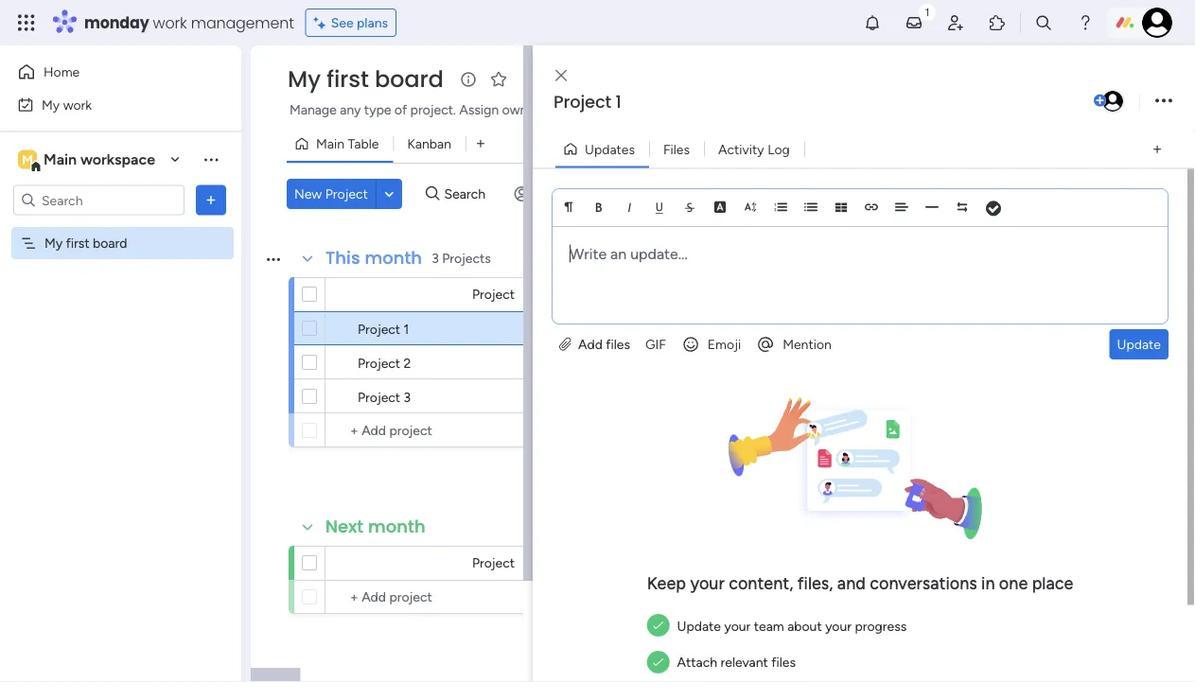 Task type: vqa. For each thing, say whether or not it's contained in the screenshot.
06:00
no



Task type: describe. For each thing, give the bounding box(es) containing it.
main table button
[[287, 129, 393, 159]]

keep
[[647, 572, 686, 593]]

files,
[[798, 572, 833, 593]]

options image
[[1155, 88, 1172, 114]]

your inside button
[[776, 102, 802, 118]]

conversations
[[870, 572, 977, 593]]

checklist image
[[986, 201, 1001, 214]]

This month field
[[321, 246, 427, 271]]

project inside button
[[325, 186, 368, 202]]

close image
[[555, 69, 567, 83]]

inbox image
[[905, 13, 924, 32]]

emoji
[[708, 336, 741, 352]]

monday work management
[[84, 12, 294, 33]]

1. numbers image
[[774, 200, 787, 213]]

apps image
[[988, 13, 1007, 32]]

set
[[552, 102, 570, 118]]

2 of from the left
[[720, 102, 733, 118]]

track
[[687, 102, 717, 118]]

1 horizontal spatial files
[[771, 654, 796, 670]]

see
[[331, 15, 354, 31]]

manage any type of project. assign owners, set timelines and keep track of where your project stands. button
[[287, 98, 922, 121]]

add to favorites image
[[489, 70, 508, 88]]

my inside button
[[42, 97, 60, 113]]

one
[[999, 572, 1028, 593]]

month for this month
[[365, 246, 422, 270]]

invite members image
[[946, 13, 965, 32]]

work for monday
[[153, 12, 187, 33]]

attach
[[677, 654, 717, 670]]

0 vertical spatial files
[[606, 336, 630, 352]]

project 2
[[358, 355, 411, 371]]

notifications image
[[863, 13, 882, 32]]

update for update your team about your progress
[[677, 617, 721, 634]]

manage
[[290, 102, 337, 118]]

dapulse drag 2 image
[[536, 343, 542, 364]]

table image
[[835, 200, 848, 213]]

help image
[[1076, 13, 1095, 32]]

and inside button
[[630, 102, 652, 118]]

my first board inside list box
[[44, 235, 127, 251]]

format image
[[562, 200, 575, 213]]

emoji button
[[674, 329, 749, 359]]

my first board list box
[[0, 223, 241, 515]]

add files
[[575, 336, 630, 352]]

filter by person image
[[507, 185, 537, 203]]

update button
[[1110, 329, 1169, 359]]

1 horizontal spatial board
[[375, 63, 444, 95]]

1 image
[[919, 1, 936, 22]]

my inside list box
[[44, 235, 63, 251]]

keep your content, files, and conversations in one place
[[647, 572, 1073, 593]]

v2 search image
[[426, 183, 440, 205]]

board inside list box
[[93, 235, 127, 251]]

new project
[[294, 186, 368, 202]]

1 + add project text field from the top
[[335, 419, 483, 442]]

your right the about
[[825, 617, 852, 634]]

my work button
[[11, 89, 203, 120]]

see plans
[[331, 15, 388, 31]]

updates
[[585, 141, 635, 157]]

place
[[1032, 572, 1073, 593]]

angle down image
[[385, 187, 394, 201]]

underline image
[[653, 200, 666, 213]]

1 vertical spatial project 1
[[358, 321, 409, 337]]

italic image
[[623, 200, 636, 213]]

v2 checklist full image
[[647, 680, 677, 682]]

gif
[[645, 336, 666, 352]]

0 vertical spatial first
[[327, 63, 369, 95]]

workspace options image
[[202, 150, 220, 169]]

project inside field
[[554, 90, 611, 114]]

files
[[663, 141, 690, 157]]

any
[[340, 102, 361, 118]]

progress
[[855, 617, 907, 634]]

main for main table
[[316, 136, 344, 152]]

workspace selection element
[[18, 148, 158, 173]]

john smith image
[[1101, 89, 1125, 114]]

project 1 inside field
[[554, 90, 621, 114]]

your left "team"
[[724, 617, 751, 634]]

stands.
[[852, 102, 894, 118]]

project 3
[[358, 389, 411, 405]]

type
[[364, 102, 391, 118]]

size image
[[744, 200, 757, 213]]

rtl ltr image
[[956, 200, 969, 213]]

2
[[404, 355, 411, 371]]

dapulse addbtn image
[[1094, 95, 1106, 107]]

link image
[[865, 200, 878, 213]]

updates button
[[555, 134, 649, 164]]

content,
[[729, 572, 793, 593]]



Task type: locate. For each thing, give the bounding box(es) containing it.
attach relevant files
[[677, 654, 796, 670]]

0 horizontal spatial work
[[63, 97, 92, 113]]

month inside 'next month' field
[[368, 515, 426, 539]]

0 horizontal spatial and
[[630, 102, 652, 118]]

activity log button
[[704, 134, 804, 164]]

kanban
[[407, 136, 451, 152]]

monday
[[84, 12, 149, 33]]

update
[[1117, 336, 1161, 352], [677, 617, 721, 634]]

mention button
[[749, 329, 839, 359]]

first down search in workspace field at the top left of page
[[66, 235, 90, 251]]

Next month field
[[321, 515, 430, 539]]

john smith image
[[1142, 8, 1172, 38]]

plans
[[357, 15, 388, 31]]

+ Add project text field
[[335, 419, 483, 442], [335, 586, 483, 608]]

0 horizontal spatial of
[[395, 102, 407, 118]]

files down 'update your team about your progress'
[[771, 654, 796, 670]]

of
[[395, 102, 407, 118], [720, 102, 733, 118]]

manage any type of project. assign owners, set timelines and keep track of where your project stands.
[[290, 102, 894, 118]]

search everything image
[[1034, 13, 1053, 32]]

main inside workspace selection element
[[44, 150, 77, 168]]

1 horizontal spatial 1
[[616, 90, 621, 114]]

this month
[[326, 246, 422, 270]]

files right the add
[[606, 336, 630, 352]]

0 horizontal spatial add view image
[[477, 137, 485, 151]]

work inside my work button
[[63, 97, 92, 113]]

table
[[348, 136, 379, 152]]

My first board field
[[283, 63, 448, 95]]

+ add project text field down "3" at the bottom of the page
[[335, 419, 483, 442]]

next
[[326, 515, 364, 539]]

month for next month
[[368, 515, 426, 539]]

show board description image
[[457, 70, 480, 89]]

0 vertical spatial my first board
[[288, 63, 444, 95]]

work
[[153, 12, 187, 33], [63, 97, 92, 113]]

main right "workspace" icon
[[44, 150, 77, 168]]

first up the any
[[327, 63, 369, 95]]

relevant
[[721, 654, 768, 670]]

project 1 up project 2
[[358, 321, 409, 337]]

next month
[[326, 515, 426, 539]]

management
[[191, 12, 294, 33]]

0 horizontal spatial files
[[606, 336, 630, 352]]

where
[[736, 102, 773, 118]]

mention
[[783, 336, 832, 352]]

1 vertical spatial + add project text field
[[335, 586, 483, 608]]

main inside button
[[316, 136, 344, 152]]

main workspace
[[44, 150, 155, 168]]

first inside my first board list box
[[66, 235, 90, 251]]

m
[[22, 151, 33, 167]]

home
[[44, 64, 80, 80]]

project 1
[[554, 90, 621, 114], [358, 321, 409, 337]]

project
[[805, 102, 848, 118]]

see plans button
[[305, 9, 397, 37]]

1 horizontal spatial main
[[316, 136, 344, 152]]

1 horizontal spatial first
[[327, 63, 369, 95]]

1 vertical spatial month
[[368, 515, 426, 539]]

and
[[630, 102, 652, 118], [837, 572, 866, 593]]

+ add project text field down 'next month' field
[[335, 586, 483, 608]]

of right track
[[720, 102, 733, 118]]

my down home on the left of the page
[[42, 97, 60, 113]]

options image
[[202, 191, 220, 210]]

update for update
[[1117, 336, 1161, 352]]

activity log
[[718, 141, 790, 157]]

month right this
[[365, 246, 422, 270]]

my first board up type
[[288, 63, 444, 95]]

project 1 down close icon
[[554, 90, 621, 114]]

update your team about your progress
[[677, 617, 907, 634]]

Project 1 field
[[549, 90, 1090, 115]]

my first board down search in workspace field at the top left of page
[[44, 235, 127, 251]]

1 vertical spatial update
[[677, 617, 721, 634]]

main for main workspace
[[44, 150, 77, 168]]

2 vertical spatial my
[[44, 235, 63, 251]]

1 vertical spatial my first board
[[44, 235, 127, 251]]

workspace image
[[18, 149, 37, 170]]

your
[[776, 102, 802, 118], [690, 572, 725, 593], [724, 617, 751, 634], [825, 617, 852, 634]]

1 vertical spatial 1
[[404, 321, 409, 337]]

in
[[981, 572, 995, 593]]

this
[[326, 246, 360, 270]]

1
[[616, 90, 621, 114], [404, 321, 409, 337]]

0 horizontal spatial update
[[677, 617, 721, 634]]

option
[[0, 226, 241, 230]]

3
[[404, 389, 411, 405]]

1 horizontal spatial add view image
[[1153, 142, 1161, 156]]

1 horizontal spatial of
[[720, 102, 733, 118]]

gif button
[[638, 329, 674, 359]]

main left 'table'
[[316, 136, 344, 152]]

new project button
[[287, 179, 376, 209]]

1 horizontal spatial update
[[1117, 336, 1161, 352]]

my first board
[[288, 63, 444, 95], [44, 235, 127, 251]]

add view image down assign
[[477, 137, 485, 151]]

1 vertical spatial first
[[66, 235, 90, 251]]

add view image
[[477, 137, 485, 151], [1153, 142, 1161, 156]]

workspace
[[80, 150, 155, 168]]

month right next
[[368, 515, 426, 539]]

0 vertical spatial 1
[[616, 90, 621, 114]]

project
[[554, 90, 611, 114], [325, 186, 368, 202], [472, 286, 515, 302], [358, 321, 400, 337], [358, 355, 400, 371], [358, 389, 400, 405], [472, 555, 515, 571]]

work down home on the left of the page
[[63, 97, 92, 113]]

select product image
[[17, 13, 36, 32]]

align image
[[895, 200, 908, 213]]

1 inside field
[[616, 90, 621, 114]]

1 vertical spatial and
[[837, 572, 866, 593]]

0 vertical spatial update
[[1117, 336, 1161, 352]]

0 horizontal spatial main
[[44, 150, 77, 168]]

files button
[[649, 134, 704, 164]]

1 vertical spatial my
[[42, 97, 60, 113]]

and right 'files,'
[[837, 572, 866, 593]]

main table
[[316, 136, 379, 152]]

activity
[[718, 141, 764, 157]]

team
[[754, 617, 784, 634]]

assign
[[459, 102, 499, 118]]

1 vertical spatial files
[[771, 654, 796, 670]]

add
[[578, 336, 603, 352]]

1 horizontal spatial and
[[837, 572, 866, 593]]

0 horizontal spatial board
[[93, 235, 127, 251]]

dapulse attachment image
[[559, 336, 571, 352]]

1 horizontal spatial work
[[153, 12, 187, 33]]

month inside this month field
[[365, 246, 422, 270]]

1 of from the left
[[395, 102, 407, 118]]

1 horizontal spatial project 1
[[554, 90, 621, 114]]

my work
[[42, 97, 92, 113]]

new
[[294, 186, 322, 202]]

bold image
[[592, 200, 606, 213]]

0 horizontal spatial first
[[66, 235, 90, 251]]

of right type
[[395, 102, 407, 118]]

0 vertical spatial + add project text field
[[335, 419, 483, 442]]

0 horizontal spatial project 1
[[358, 321, 409, 337]]

my up manage
[[288, 63, 321, 95]]

0 vertical spatial and
[[630, 102, 652, 118]]

1 vertical spatial board
[[93, 235, 127, 251]]

and left keep
[[630, 102, 652, 118]]

Search field
[[440, 181, 496, 207]]

month
[[365, 246, 422, 270], [368, 515, 426, 539]]

board up the project.
[[375, 63, 444, 95]]

0 vertical spatial my
[[288, 63, 321, 95]]

my
[[288, 63, 321, 95], [42, 97, 60, 113], [44, 235, 63, 251]]

log
[[768, 141, 790, 157]]

files
[[606, 336, 630, 352], [771, 654, 796, 670]]

0 vertical spatial work
[[153, 12, 187, 33]]

board
[[375, 63, 444, 95], [93, 235, 127, 251]]

1 horizontal spatial my first board
[[288, 63, 444, 95]]

home button
[[11, 57, 203, 87]]

2 + add project text field from the top
[[335, 586, 483, 608]]

project.
[[410, 102, 456, 118]]

1 up 2
[[404, 321, 409, 337]]

strikethrough image
[[683, 200, 696, 213]]

board down search in workspace field at the top left of page
[[93, 235, 127, 251]]

main
[[316, 136, 344, 152], [44, 150, 77, 168]]

first
[[327, 63, 369, 95], [66, 235, 90, 251]]

work for my
[[63, 97, 92, 113]]

your right where
[[776, 102, 802, 118]]

timelines
[[573, 102, 627, 118]]

owners,
[[502, 102, 548, 118]]

0 horizontal spatial my first board
[[44, 235, 127, 251]]

add view image down options icon
[[1153, 142, 1161, 156]]

0 vertical spatial month
[[365, 246, 422, 270]]

kanban button
[[393, 129, 466, 159]]

Search in workspace field
[[40, 189, 158, 211]]

line image
[[925, 200, 939, 213]]

text color image
[[713, 200, 727, 213]]

your right keep
[[690, 572, 725, 593]]

0 horizontal spatial 1
[[404, 321, 409, 337]]

1 vertical spatial work
[[63, 97, 92, 113]]

update inside button
[[1117, 336, 1161, 352]]

my down search in workspace field at the top left of page
[[44, 235, 63, 251]]

about
[[787, 617, 822, 634]]

&bull; bullets image
[[804, 200, 818, 213]]

work right monday
[[153, 12, 187, 33]]

0 vertical spatial project 1
[[554, 90, 621, 114]]

1 up updates
[[616, 90, 621, 114]]

0 vertical spatial board
[[375, 63, 444, 95]]

keep
[[655, 102, 684, 118]]



